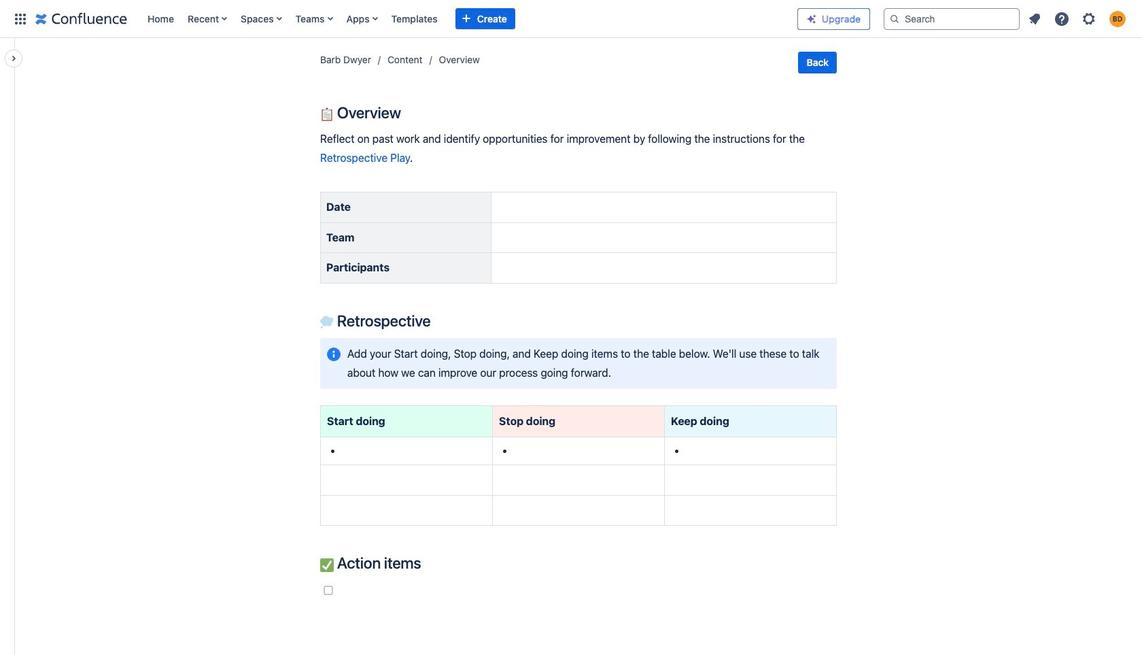 Task type: locate. For each thing, give the bounding box(es) containing it.
0 horizontal spatial copy image
[[400, 104, 416, 120]]

:clipboard: image
[[320, 108, 334, 121]]

1 vertical spatial copy image
[[420, 555, 436, 571]]

panel info image
[[326, 346, 342, 362]]

list for premium image at the right of page
[[1023, 6, 1135, 31]]

confluence image
[[35, 11, 127, 27], [35, 11, 127, 27]]

1 horizontal spatial copy image
[[420, 555, 436, 571]]

list
[[141, 0, 787, 38], [1023, 6, 1135, 31]]

None search field
[[884, 8, 1020, 30]]

0 vertical spatial copy image
[[400, 104, 416, 120]]

:white_check_mark: image
[[320, 558, 334, 572]]

banner
[[0, 0, 1143, 41]]

0 horizontal spatial list
[[141, 0, 787, 38]]

copy image
[[400, 104, 416, 120], [420, 555, 436, 571]]

1 horizontal spatial list
[[1023, 6, 1135, 31]]

Search field
[[884, 8, 1020, 30]]

copy image for the :white_check_mark: icon
[[420, 555, 436, 571]]



Task type: describe. For each thing, give the bounding box(es) containing it.
:thought_balloon: image
[[320, 315, 334, 329]]

premium image
[[807, 14, 818, 24]]

global element
[[8, 0, 787, 38]]

list for 'appswitcher icon' at left
[[141, 0, 787, 38]]

notification icon image
[[1027, 11, 1043, 27]]

copy image
[[430, 312, 446, 328]]

copy image for :clipboard: image at left top
[[400, 104, 416, 120]]

your profile and preferences image
[[1110, 11, 1126, 27]]

expand sidebar image
[[0, 34, 30, 83]]

appswitcher icon image
[[12, 11, 29, 27]]

settings icon image
[[1081, 11, 1098, 27]]

search image
[[890, 13, 901, 24]]

help icon image
[[1054, 11, 1071, 27]]



Task type: vqa. For each thing, say whether or not it's contained in the screenshot.
Task image corresponding to second Task element from the bottom of the the Issues list box
no



